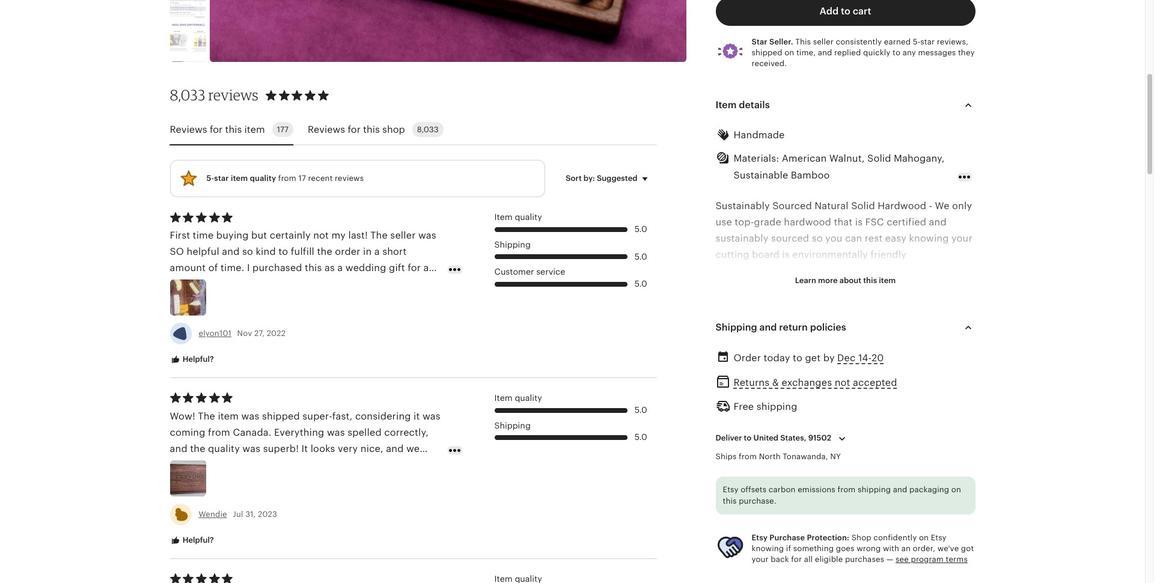Task type: vqa. For each thing, say whether or not it's contained in the screenshot.
EUROPEAN
no



Task type: locate. For each thing, give the bounding box(es) containing it.
1 horizontal spatial gift
[[907, 412, 923, 424]]

only up they're
[[903, 282, 923, 293]]

and down carbon at the bottom of the page
[[770, 494, 788, 506]]

0 horizontal spatial -
[[865, 478, 868, 489]]

item
[[244, 124, 265, 135], [231, 174, 248, 183], [879, 276, 896, 285]]

0 horizontal spatial not
[[313, 230, 329, 241]]

confidently
[[874, 533, 917, 542]]

0 horizontal spatial that
[[834, 216, 853, 228]]

0 vertical spatial that
[[834, 216, 853, 228]]

any inside this seller consistently earned 5-star reviews, shipped on time, and replied quickly to any messages they received.
[[903, 48, 916, 57]]

reviews
[[208, 86, 258, 104], [335, 174, 364, 183]]

0 vertical spatial 5-
[[913, 37, 920, 46]]

shipping down &
[[757, 401, 797, 413]]

is left fsc
[[855, 216, 863, 228]]

– inside handmade in-house – every one of our cutting boards is handmade in our shop by expert woodworkers who truly care about the quality of the product you receive
[[814, 347, 819, 359]]

last!
[[348, 230, 368, 241]]

and inside etsy offsets carbon emissions from shipping and packaging on this purchase.
[[893, 485, 907, 494]]

etsy up experience
[[723, 485, 738, 494]]

– right lacquers
[[878, 282, 884, 293]]

sustainable down materials:
[[734, 169, 788, 181]]

reviews up reviews for this item
[[208, 86, 258, 104]]

only for no chemicals, stains, or lacquers – we only use food grade mineral oil and glue on our boards so they're 100% food safe
[[903, 282, 923, 293]]

quality inside handmade in-house – every one of our cutting boards is handmade in our shop by expert woodworkers who truly care about the quality of the product you receive
[[810, 380, 842, 391]]

to down earned
[[893, 48, 900, 57]]

1 horizontal spatial personalized
[[907, 429, 967, 440]]

first
[[758, 527, 777, 538]]

for inside add your personal touch – whether its a gift or for your own home, our cutting boards are easily personalized to fit any occasion
[[938, 412, 951, 424]]

item left 177
[[244, 124, 265, 135]]

use inside sustainably sourced natural solid hardwood - we only use top-grade hardwood that is fsc certified and sustainably sourced so you can rest easy knowing your cutting board is environmentally friendly
[[716, 216, 732, 228]]

0 horizontal spatial add
[[716, 412, 735, 424]]

1 horizontal spatial walnut,
[[829, 153, 865, 164]]

view details of this review photo by elyon101 image
[[170, 280, 206, 316]]

1 horizontal spatial not
[[835, 377, 850, 388]]

not inside first time buying but certainly not my last! the seller was so helpful and so kind to fulfill the order in a short amount of time. i purchased this as a wedding gift for a friend only 5 days before i had to leave for the wedding. i received this within 4 days of ordering. absolutely incredible! beautiful quality!! they loved it!!
[[313, 230, 329, 241]]

we inside no chemicals, stains, or lacquers – we only use food grade mineral oil and glue on our boards so they're 100% food safe
[[886, 282, 901, 293]]

etsy purchase protection:
[[752, 533, 849, 542]]

1 horizontal spatial seller
[[813, 37, 834, 46]]

cutting up woodworkers
[[901, 347, 935, 359]]

on down seller.
[[785, 48, 794, 57]]

cutting inside our american walnut, solid mahogany, and sustainable bamboo personalized cutting boards mak
[[877, 576, 911, 583]]

1 vertical spatial grade
[[716, 298, 743, 310]]

use left top-
[[716, 216, 732, 228]]

to left fit
[[716, 445, 725, 457]]

seller inside first time buying but certainly not my last! the seller was so helpful and so kind to fulfill the order in a short amount of time. i purchased this as a wedding gift for a friend only 5 days before i had to leave for the wedding. i received this within 4 days of ordering. absolutely incredible! beautiful quality!! they loved it!!
[[390, 230, 416, 241]]

0 horizontal spatial personalized
[[814, 576, 874, 583]]

know
[[716, 511, 741, 522]]

walnut, inside our american walnut, solid mahogany, and sustainable bamboo personalized cutting boards mak
[[784, 560, 819, 571]]

star inside this seller consistently earned 5-star reviews, shipped on time, and replied quickly to any messages they received.
[[920, 37, 935, 46]]

1 horizontal spatial grade
[[754, 216, 781, 228]]

etsy down what
[[752, 533, 768, 542]]

and right 'time,'
[[818, 48, 832, 57]]

details
[[739, 99, 770, 111]]

8,033
[[170, 86, 205, 104], [417, 125, 439, 134]]

reviews for this shop
[[308, 124, 405, 135]]

2 horizontal spatial etsy
[[931, 533, 947, 542]]

solid up fsc
[[851, 200, 875, 211]]

gift right its
[[907, 412, 923, 424]]

terms
[[946, 555, 968, 564]]

1 vertical spatial is
[[782, 249, 790, 260]]

1 horizontal spatial any
[[903, 48, 916, 57]]

0 vertical spatial or
[[820, 282, 830, 293]]

time.
[[221, 262, 244, 274]]

1 vertical spatial shipping
[[858, 485, 891, 494]]

million
[[819, 494, 851, 506]]

cutting down —
[[877, 576, 911, 583]]

and down an
[[902, 560, 919, 571]]

1 item quality from the top
[[494, 212, 542, 222]]

get left every at the right of the page
[[805, 352, 821, 364]]

0 horizontal spatial time
[[193, 230, 214, 241]]

american right our at bottom right
[[736, 560, 781, 571]]

5-
[[913, 37, 920, 46], [206, 174, 214, 183]]

in up &
[[778, 363, 787, 375]]

incredible!
[[170, 311, 229, 323]]

and inside our american walnut, solid mahogany, and sustainable bamboo personalized cutting boards mak
[[902, 560, 919, 571]]

shipping inside etsy offsets carbon emissions from shipping and packaging on this purchase.
[[858, 485, 891, 494]]

deliver to united states, 91502
[[716, 434, 831, 443]]

star up messages
[[920, 37, 935, 46]]

mahogany, for materials: american walnut, solid mahogany, sustainable bamboo
[[894, 153, 945, 164]]

1 reviews from the left
[[170, 124, 207, 135]]

american inside materials: american walnut, solid mahogany, sustainable bamboo
[[782, 153, 827, 164]]

1 vertical spatial item quality
[[494, 393, 542, 403]]

cutting inside handmade in-house – every one of our cutting boards is handmade in our shop by expert woodworkers who truly care about the quality of the product you receive
[[901, 347, 935, 359]]

item details button
[[705, 91, 986, 120]]

0 vertical spatial seller
[[813, 37, 834, 46]]

0 vertical spatial -
[[929, 200, 932, 211]]

american inside our american walnut, solid mahogany, and sustainable bamboo personalized cutting boards mak
[[736, 560, 781, 571]]

had
[[294, 279, 312, 290]]

0 vertical spatial reviews
[[208, 86, 258, 104]]

days right 5
[[231, 279, 253, 290]]

1 horizontal spatial food
[[945, 282, 967, 293]]

a down emissions
[[811, 494, 816, 506]]

i left the had
[[289, 279, 292, 290]]

0 horizontal spatial 8,033
[[170, 86, 205, 104]]

the inside over 50,000 happy customers - with over 8 years of experience and half a million boards produced, we know what we're doing so you can trust that we'll get it right the first time
[[741, 527, 756, 538]]

2 vertical spatial from
[[838, 485, 856, 494]]

etsy offsets carbon emissions from shipping and packaging on this purchase.
[[723, 485, 961, 506]]

0 vertical spatial walnut,
[[829, 153, 865, 164]]

walnut, down something
[[784, 560, 819, 571]]

and inside over 50,000 happy customers - with over 8 years of experience and half a million boards produced, we know what we're doing so you can trust that we'll get it right the first time
[[770, 494, 788, 506]]

1 vertical spatial sustainable
[[716, 576, 770, 583]]

by
[[823, 352, 835, 364], [834, 363, 845, 375]]

occasion
[[760, 445, 802, 457]]

5- inside this seller consistently earned 5-star reviews, shipped on time, and replied quickly to any messages they received.
[[913, 37, 920, 46]]

1 vertical spatial your
[[954, 412, 975, 424]]

grade
[[754, 216, 781, 228], [716, 298, 743, 310]]

a right its
[[899, 412, 904, 424]]

on inside etsy offsets carbon emissions from shipping and packaging on this purchase.
[[951, 485, 961, 494]]

leave
[[327, 279, 352, 290]]

personalized down eligible
[[814, 576, 874, 583]]

- inside over 50,000 happy customers - with over 8 years of experience and half a million boards produced, we know what we're doing so you can trust that we'll get it right the first time
[[865, 478, 868, 489]]

1 vertical spatial that
[[903, 511, 922, 522]]

– right touch
[[835, 412, 840, 424]]

sustainable down our at bottom right
[[716, 576, 770, 583]]

friendly
[[871, 249, 906, 260]]

add left the cart
[[820, 5, 839, 17]]

we inside sustainably sourced natural solid hardwood - we only use top-grade hardwood that is fsc certified and sustainably sourced so you can rest easy knowing your cutting board is environmentally friendly
[[935, 200, 949, 211]]

0 horizontal spatial walnut,
[[784, 560, 819, 571]]

mahogany, down wrong
[[848, 560, 899, 571]]

and inside dropdown button
[[760, 322, 777, 333]]

can left trust
[[859, 511, 876, 522]]

wedding
[[345, 262, 386, 274]]

handmade
[[726, 363, 776, 375]]

0 vertical spatial shop
[[382, 124, 405, 135]]

we right hardwood
[[935, 200, 949, 211]]

returns & exchanges not accepted
[[734, 377, 897, 388]]

so down million
[[826, 511, 837, 522]]

policies
[[810, 322, 846, 333]]

1 horizontal spatial american
[[782, 153, 827, 164]]

sourced
[[773, 200, 812, 211]]

helpful? button down elyon101 link
[[161, 349, 223, 371]]

to left the cart
[[841, 5, 850, 17]]

0 horizontal spatial only
[[200, 279, 220, 290]]

2023
[[258, 510, 277, 519]]

handmade up materials:
[[734, 129, 785, 141]]

1 vertical spatial 8,033
[[417, 125, 439, 134]]

3 5.0 from the top
[[635, 279, 647, 289]]

to left united
[[744, 434, 752, 443]]

not left my in the top left of the page
[[313, 230, 329, 241]]

its
[[885, 412, 896, 424]]

cutting inside sustainably sourced natural solid hardwood - we only use top-grade hardwood that is fsc certified and sustainably sourced so you can rest easy knowing your cutting board is environmentally friendly
[[716, 249, 749, 260]]

and up produced,
[[893, 485, 907, 494]]

handmade for handmade
[[734, 129, 785, 141]]

quickly
[[863, 48, 890, 57]]

1 vertical spatial walnut,
[[784, 560, 819, 571]]

you up environmentally
[[825, 233, 842, 244]]

0 horizontal spatial from
[[278, 174, 296, 183]]

1 horizontal spatial is
[[782, 249, 790, 260]]

-
[[929, 200, 932, 211], [865, 478, 868, 489]]

a up wedding.
[[423, 262, 429, 274]]

i right wedding.
[[434, 279, 437, 290]]

use inside no chemicals, stains, or lacquers – we only use food grade mineral oil and glue on our boards so they're 100% food safe
[[926, 282, 943, 293]]

1 horizontal spatial only
[[903, 282, 923, 293]]

so left they're
[[909, 298, 920, 310]]

helpful? down elyon101 link
[[181, 355, 214, 364]]

our down lacquers
[[855, 298, 871, 310]]

0 horizontal spatial is
[[716, 363, 723, 375]]

shipping inside shipping and return policies dropdown button
[[716, 322, 757, 333]]

1 horizontal spatial i
[[289, 279, 292, 290]]

woodworkers
[[881, 363, 943, 375]]

2 vertical spatial solid
[[822, 560, 845, 571]]

wendie
[[199, 510, 227, 519]]

solid inside our american walnut, solid mahogany, and sustainable bamboo personalized cutting boards mak
[[822, 560, 845, 571]]

reviews for this item
[[170, 124, 265, 135]]

0 vertical spatial in
[[363, 246, 372, 257]]

1 horizontal spatial star
[[920, 37, 935, 46]]

1 vertical spatial gift
[[907, 412, 923, 424]]

the down the expert
[[857, 380, 872, 391]]

1 vertical spatial –
[[814, 347, 819, 359]]

0 vertical spatial not
[[313, 230, 329, 241]]

1 vertical spatial can
[[859, 511, 876, 522]]

this inside 'dropdown button'
[[863, 276, 877, 285]]

shipping
[[494, 240, 531, 249], [716, 322, 757, 333], [494, 421, 531, 430]]

– left every at the right of the page
[[814, 347, 819, 359]]

1 vertical spatial not
[[835, 377, 850, 388]]

1 horizontal spatial reviews
[[335, 174, 364, 183]]

of inside over 50,000 happy customers - with over 8 years of experience and half a million boards produced, we know what we're doing so you can trust that we'll get it right the first time
[[954, 478, 964, 489]]

1 vertical spatial bamboo
[[773, 576, 812, 583]]

and down mineral
[[760, 322, 777, 333]]

time up if
[[780, 527, 800, 538]]

add inside add your personal touch – whether its a gift or for your own home, our cutting boards are easily personalized to fit any occasion
[[716, 412, 735, 424]]

solid inside materials: american walnut, solid mahogany, sustainable bamboo
[[867, 153, 891, 164]]

service
[[536, 267, 565, 277]]

bamboo inside our american walnut, solid mahogany, and sustainable bamboo personalized cutting boards mak
[[773, 576, 812, 583]]

handmade from natural hardwood personalized cutting board. never stained, 100% food safe, only finished with food grade mineral oil and beeswax. 12x9 inches walnut wooden board with central design number 002 with first names, last name, and date. image
[[170, 61, 206, 97]]

0 horizontal spatial i
[[247, 262, 250, 274]]

2 vertical spatial –
[[835, 412, 840, 424]]

and
[[818, 48, 832, 57], [929, 216, 947, 228], [222, 246, 240, 257], [797, 298, 815, 310], [760, 322, 777, 333], [893, 485, 907, 494], [770, 494, 788, 506], [902, 560, 919, 571]]

from left 17
[[278, 174, 296, 183]]

use for food
[[926, 282, 943, 293]]

add for add to cart
[[820, 5, 839, 17]]

20
[[872, 352, 884, 364]]

environmentally
[[792, 249, 868, 260]]

1 helpful? button from the top
[[161, 349, 223, 371]]

2 reviews from the left
[[308, 124, 345, 135]]

0 vertical spatial about
[[840, 276, 861, 285]]

friend
[[170, 279, 198, 290]]

0 horizontal spatial –
[[814, 347, 819, 359]]

learn more about this item
[[795, 276, 896, 285]]

2 vertical spatial item
[[879, 276, 896, 285]]

0 vertical spatial solid
[[867, 153, 891, 164]]

from up million
[[838, 485, 856, 494]]

you inside over 50,000 happy customers - with over 8 years of experience and half a million boards produced, we know what we're doing so you can trust that we'll get it right the first time
[[839, 511, 856, 522]]

truly
[[716, 380, 737, 391]]

order,
[[913, 544, 935, 553]]

buying
[[216, 230, 249, 241]]

0 vertical spatial mahogany,
[[894, 153, 945, 164]]

helpful
[[187, 246, 219, 257]]

natural
[[815, 200, 849, 211]]

0 vertical spatial bamboo
[[791, 169, 830, 181]]

about up free shipping
[[763, 380, 790, 391]]

0 vertical spatial you
[[825, 233, 842, 244]]

1 horizontal spatial shop
[[808, 363, 831, 375]]

american for sustainable
[[736, 560, 781, 571]]

boards up the ny on the right
[[825, 429, 857, 440]]

more
[[818, 276, 838, 285]]

0 vertical spatial time
[[193, 230, 214, 241]]

replied
[[834, 48, 861, 57]]

1 vertical spatial you
[[915, 380, 932, 391]]

sustainably sourced natural solid hardwood - we only use top-grade hardwood that is fsc certified and sustainably sourced so you can rest easy knowing your cutting board is environmentally friendly
[[716, 200, 972, 260]]

2 horizontal spatial from
[[838, 485, 856, 494]]

1 vertical spatial shop
[[808, 363, 831, 375]]

5-star item quality from 17 recent reviews
[[206, 174, 364, 183]]

it
[[966, 511, 972, 522]]

to inside this seller consistently earned 5-star reviews, shipped on time, and replied quickly to any messages they received.
[[893, 48, 900, 57]]

1 vertical spatial helpful? button
[[161, 530, 223, 552]]

reviews right recent
[[335, 174, 364, 183]]

boards down lacquers
[[874, 298, 906, 310]]

handmade for handmade in-house – every one of our cutting boards is handmade in our shop by expert woodworkers who truly care about the quality of the product you receive
[[716, 347, 767, 359]]

1 5.0 from the top
[[635, 224, 647, 234]]

get left it
[[948, 511, 963, 522]]

4 5.0 from the top
[[635, 405, 647, 415]]

of down helpful
[[208, 262, 218, 274]]

27,
[[254, 329, 265, 338]]

solid up hardwood
[[867, 153, 891, 164]]

grade inside no chemicals, stains, or lacquers – we only use food grade mineral oil and glue on our boards so they're 100% food safe
[[716, 298, 743, 310]]

1 vertical spatial american
[[736, 560, 781, 571]]

every
[[822, 347, 847, 359]]

0 horizontal spatial etsy
[[723, 485, 738, 494]]

add for add your personal touch – whether its a gift or for your own home, our cutting boards are easily personalized to fit any occasion
[[716, 412, 735, 424]]

handmade in-house – every one of our cutting boards is handmade in our shop by expert woodworkers who truly care about the quality of the product you receive
[[716, 347, 970, 391]]

seller up short
[[390, 230, 416, 241]]

to right today
[[793, 352, 802, 364]]

that down produced,
[[903, 511, 922, 522]]

0 vertical spatial use
[[716, 216, 732, 228]]

get inside over 50,000 happy customers - with over 8 years of experience and half a million boards produced, we know what we're doing so you can trust that we'll get it right the first time
[[948, 511, 963, 522]]

0 horizontal spatial grade
[[716, 298, 743, 310]]

by inside handmade in-house – every one of our cutting boards is handmade in our shop by expert woodworkers who truly care about the quality of the product you receive
[[834, 363, 845, 375]]

star down reviews for this item
[[214, 174, 229, 183]]

mahogany, inside our american walnut, solid mahogany, and sustainable bamboo personalized cutting boards mak
[[848, 560, 899, 571]]

item quality for elyon101 nov 27, 2022
[[494, 212, 542, 222]]

mineral
[[746, 298, 781, 310]]

we've
[[938, 544, 959, 553]]

- right hardwood
[[929, 200, 932, 211]]

0 vertical spatial grade
[[754, 216, 781, 228]]

shipping for wendie jul 31, 2023
[[494, 421, 531, 430]]

1 vertical spatial item
[[494, 212, 513, 222]]

materials: american walnut, solid mahogany, sustainable bamboo
[[734, 153, 945, 181]]

and inside first time buying but certainly not my last! the seller was so helpful and so kind to fulfill the order in a short amount of time. i purchased this as a wedding gift for a friend only 5 days before i had to leave for the wedding. i received this within 4 days of ordering. absolutely incredible! beautiful quality!! they loved it!!
[[222, 246, 240, 257]]

grade for no
[[716, 298, 743, 310]]

0 horizontal spatial reviews
[[208, 86, 258, 104]]

to right the had
[[315, 279, 324, 290]]

we
[[935, 200, 949, 211], [886, 282, 901, 293]]

cutting down touch
[[789, 429, 822, 440]]

gift inside add your personal touch – whether its a gift or for your own home, our cutting boards are easily personalized to fit any occasion
[[907, 412, 923, 424]]

solid for bamboo
[[867, 153, 891, 164]]

bamboo down back
[[773, 576, 812, 583]]

2 helpful? button from the top
[[161, 530, 223, 552]]

bamboo inside materials: american walnut, solid mahogany, sustainable bamboo
[[791, 169, 830, 181]]

1 vertical spatial days
[[273, 295, 294, 306]]

walnut, inside materials: american walnut, solid mahogany, sustainable bamboo
[[829, 153, 865, 164]]

the right &
[[793, 380, 808, 391]]

1 horizontal spatial etsy
[[752, 533, 768, 542]]

certified
[[887, 216, 926, 228]]

days right "4"
[[273, 295, 294, 306]]

for
[[210, 124, 223, 135], [348, 124, 361, 135], [408, 262, 421, 274], [354, 279, 367, 290], [938, 412, 951, 424], [791, 555, 802, 564]]

1 vertical spatial from
[[739, 452, 757, 461]]

item inside dropdown button
[[716, 99, 737, 111]]

to inside dropdown button
[[744, 434, 752, 443]]

emissions
[[798, 485, 835, 494]]

to inside add your personal touch – whether its a gift or for your own home, our cutting boards are easily personalized to fit any occasion
[[716, 445, 725, 457]]

or down receive
[[926, 412, 936, 424]]

0 vertical spatial item quality
[[494, 212, 542, 222]]

reviews right 177
[[308, 124, 345, 135]]

from for carbon
[[838, 485, 856, 494]]

1 horizontal spatial get
[[948, 511, 963, 522]]

boards up who
[[937, 347, 970, 359]]

grade inside sustainably sourced natural solid hardwood - we only use top-grade hardwood that is fsc certified and sustainably sourced so you can rest easy knowing your cutting board is environmentally friendly
[[754, 216, 781, 228]]

0 vertical spatial handmade
[[734, 129, 785, 141]]

our
[[855, 298, 871, 310], [883, 347, 898, 359], [790, 363, 805, 375], [770, 429, 786, 440]]

only right hardwood
[[952, 200, 972, 211]]

of down the had
[[297, 295, 307, 306]]

on up we at right bottom
[[951, 485, 961, 494]]

we for –
[[886, 282, 901, 293]]

your
[[737, 412, 758, 424]]

0 horizontal spatial gift
[[389, 262, 405, 274]]

on inside shop confidently on etsy knowing if something goes wrong with an order, we've got your back for all eligible purchases —
[[919, 533, 929, 542]]

boards inside our american walnut, solid mahogany, and sustainable bamboo personalized cutting boards mak
[[913, 576, 946, 583]]

the up as
[[317, 246, 332, 257]]

1 horizontal spatial that
[[903, 511, 922, 522]]

only for sustainably sourced natural solid hardwood - we only use top-grade hardwood that is fsc certified and sustainably sourced so you can rest easy knowing your cutting board is environmentally friendly
[[952, 200, 972, 211]]

food
[[945, 282, 967, 293], [744, 314, 765, 326]]

shipping up trust
[[858, 485, 891, 494]]

view details of this review photo by wendie image
[[170, 461, 206, 497]]

0 vertical spatial food
[[945, 282, 967, 293]]

that inside over 50,000 happy customers - with over 8 years of experience and half a million boards produced, we know what we're doing so you can trust that we'll get it right the first time
[[903, 511, 922, 522]]

in inside first time buying but certainly not my last! the seller was so helpful and so kind to fulfill the order in a short amount of time. i purchased this as a wedding gift for a friend only 5 days before i had to leave for the wedding. i received this within 4 days of ordering. absolutely incredible! beautiful quality!! they loved it!!
[[363, 246, 372, 257]]

expert
[[848, 363, 878, 375]]

of right years
[[954, 478, 964, 489]]

helpful? button
[[161, 349, 223, 371], [161, 530, 223, 552]]

north
[[759, 452, 781, 461]]

tab list
[[170, 115, 657, 146]]

sustainable inside materials: american walnut, solid mahogany, sustainable bamboo
[[734, 169, 788, 181]]

1 vertical spatial helpful?
[[181, 536, 214, 545]]

add up own
[[716, 412, 735, 424]]

product
[[875, 380, 912, 391]]

only left 5
[[200, 279, 220, 290]]

bamboo up the 'sourced'
[[791, 169, 830, 181]]

something
[[793, 544, 834, 553]]

0 vertical spatial shipping
[[494, 240, 531, 249]]

goes
[[836, 544, 855, 553]]

american right materials:
[[782, 153, 827, 164]]

2 helpful? from the top
[[181, 536, 214, 545]]

order
[[335, 246, 360, 257]]

1 vertical spatial add
[[716, 412, 735, 424]]

walnut, up "natural" at the right
[[829, 153, 865, 164]]

only
[[952, 200, 972, 211], [200, 279, 220, 290], [903, 282, 923, 293]]

1 vertical spatial knowing
[[752, 544, 784, 553]]

0 vertical spatial days
[[231, 279, 253, 290]]

0 horizontal spatial any
[[740, 445, 757, 457]]

to inside button
[[841, 5, 850, 17]]

etsy up we've
[[931, 533, 947, 542]]

only inside no chemicals, stains, or lacquers – we only use food grade mineral oil and glue on our boards so they're 100% food safe
[[903, 282, 923, 293]]

1 helpful? from the top
[[181, 355, 214, 364]]

- left with
[[865, 478, 868, 489]]

this
[[225, 124, 242, 135], [363, 124, 380, 135], [305, 262, 322, 274], [863, 276, 877, 285], [213, 295, 230, 306], [723, 497, 737, 506]]

boards inside over 50,000 happy customers - with over 8 years of experience and half a million boards produced, we know what we're doing so you can trust that we'll get it right the first time
[[853, 494, 886, 506]]

0 horizontal spatial seller
[[390, 230, 416, 241]]

on up order,
[[919, 533, 929, 542]]

1 vertical spatial star
[[214, 174, 229, 183]]

about right more
[[840, 276, 861, 285]]

receive
[[935, 380, 969, 391]]

why choose straga? food-safe finish, no chemicals, stains or lacquers. crafted from sustainable hardwood with top grade material only. thick and durable, warp-resistant construction. deep juice groove on every board. huge design & board selection. image
[[170, 0, 206, 18]]

stains,
[[786, 282, 818, 293]]

2 item quality from the top
[[494, 393, 542, 403]]

we for -
[[935, 200, 949, 211]]

0 horizontal spatial about
[[763, 380, 790, 391]]

8,033 for 8,033 reviews
[[170, 86, 205, 104]]

so inside first time buying but certainly not my last! the seller was so helpful and so kind to fulfill the order in a short amount of time. i purchased this as a wedding gift for a friend only 5 days before i had to leave for the wedding. i received this within 4 days of ordering. absolutely incredible! beautiful quality!! they loved it!!
[[242, 246, 253, 257]]

reviews
[[170, 124, 207, 135], [308, 124, 345, 135]]

2 horizontal spatial –
[[878, 282, 884, 293]]

solid
[[867, 153, 891, 164], [851, 200, 875, 211], [822, 560, 845, 571]]

add inside button
[[820, 5, 839, 17]]

touch
[[804, 412, 832, 424]]

1 vertical spatial use
[[926, 282, 943, 293]]

knowing down first
[[752, 544, 784, 553]]

1 vertical spatial seller
[[390, 230, 416, 241]]

we down friendly
[[886, 282, 901, 293]]

helpful? for elyon101 nov 27, 2022
[[181, 355, 214, 364]]

a inside over 50,000 happy customers - with over 8 years of experience and half a million boards produced, we know what we're doing so you can trust that we'll get it right the first time
[[811, 494, 816, 506]]

personalized right "easily" at the right bottom
[[907, 429, 967, 440]]

and down stains,
[[797, 298, 815, 310]]

knowing
[[909, 233, 949, 244], [752, 544, 784, 553]]



Task type: describe. For each thing, give the bounding box(es) containing it.
4
[[264, 295, 270, 306]]

trust
[[879, 511, 901, 522]]

we're
[[769, 511, 793, 522]]

helpful? button for wendie
[[161, 530, 223, 552]]

received
[[170, 295, 210, 306]]

can inside over 50,000 happy customers - with over 8 years of experience and half a million boards produced, we know what we're doing so you can trust that we'll get it right the first time
[[859, 511, 876, 522]]

use for top-
[[716, 216, 732, 228]]

so inside over 50,000 happy customers - with over 8 years of experience and half a million boards produced, we know what we're doing so you can trust that we'll get it right the first time
[[826, 511, 837, 522]]

item quality for wendie jul 31, 2023
[[494, 393, 542, 403]]

add to cart
[[820, 5, 871, 17]]

2 horizontal spatial is
[[855, 216, 863, 228]]

any inside add your personal touch – whether its a gift or for your own home, our cutting boards are easily personalized to fit any occasion
[[740, 445, 757, 457]]

today
[[764, 352, 790, 364]]

we
[[940, 494, 953, 506]]

over
[[716, 478, 738, 489]]

reviews for reviews for this item
[[170, 124, 207, 135]]

– inside add your personal touch – whether its a gift or for your own home, our cutting boards are easily personalized to fit any occasion
[[835, 412, 840, 424]]

wedding.
[[388, 279, 432, 290]]

1 vertical spatial food
[[744, 314, 765, 326]]

1 horizontal spatial from
[[739, 452, 757, 461]]

1 vertical spatial 5-
[[206, 174, 214, 183]]

177
[[277, 125, 289, 134]]

american for bamboo
[[782, 153, 827, 164]]

item for wendie jul 31, 2023
[[494, 393, 513, 403]]

no
[[716, 282, 729, 293]]

add to cart button
[[716, 0, 975, 26]]

return
[[779, 322, 808, 333]]

and inside sustainably sourced natural solid hardwood - we only use top-grade hardwood that is fsc certified and sustainably sourced so you can rest easy knowing your cutting board is environmentally friendly
[[929, 216, 947, 228]]

my
[[332, 230, 346, 241]]

on inside no chemicals, stains, or lacquers – we only use food grade mineral oil and glue on our boards so they're 100% food safe
[[841, 298, 853, 310]]

that inside sustainably sourced natural solid hardwood - we only use top-grade hardwood that is fsc certified and sustainably sourced so you can rest easy knowing your cutting board is environmentally friendly
[[834, 216, 853, 228]]

our inside no chemicals, stains, or lacquers – we only use food grade mineral oil and glue on our boards so they're 100% food safe
[[855, 298, 871, 310]]

first time buying but certainly not my last! the seller was so helpful and so kind to fulfill the order in a short amount of time. i purchased this as a wedding gift for a friend only 5 days before i had to leave for the wedding. i received this within 4 days of ordering. absolutely incredible! beautiful quality!! they loved it!!
[[170, 230, 437, 323]]

etsy for etsy offsets carbon emissions from shipping and packaging on this purchase.
[[723, 485, 738, 494]]

experience
[[716, 494, 768, 506]]

this inside etsy offsets carbon emissions from shipping and packaging on this purchase.
[[723, 497, 737, 506]]

purchase.
[[739, 497, 776, 506]]

1 vertical spatial item
[[231, 174, 248, 183]]

we'll
[[924, 511, 945, 522]]

got
[[961, 544, 974, 553]]

item for elyon101 nov 27, 2022
[[494, 212, 513, 222]]

first
[[170, 230, 190, 241]]

by left dec
[[823, 352, 835, 364]]

- inside sustainably sourced natural solid hardwood - we only use top-grade hardwood that is fsc certified and sustainably sourced so you can rest easy knowing your cutting board is environmentally friendly
[[929, 200, 932, 211]]

0 horizontal spatial shipping
[[757, 401, 797, 413]]

seller inside this seller consistently earned 5-star reviews, shipped on time, and replied quickly to any messages they received.
[[813, 37, 834, 46]]

lacquers
[[833, 282, 876, 293]]

solid for sustainable
[[822, 560, 845, 571]]

grade for sustainably
[[754, 216, 781, 228]]

so inside no chemicals, stains, or lacquers – we only use food grade mineral oil and glue on our boards so they're 100% food safe
[[909, 298, 920, 310]]

house
[[782, 347, 811, 359]]

certainly
[[270, 230, 311, 241]]

item inside 'dropdown button'
[[879, 276, 896, 285]]

a right as
[[337, 262, 343, 274]]

boards inside handmade in-house – every one of our cutting boards is handmade in our shop by expert woodworkers who truly care about the quality of the product you receive
[[937, 347, 970, 359]]

shipping and return policies
[[716, 322, 846, 333]]

wendie link
[[199, 510, 227, 519]]

your inside add your personal touch – whether its a gift or for your own home, our cutting boards are easily personalized to fit any occasion
[[954, 412, 975, 424]]

by:
[[584, 174, 595, 183]]

fit
[[728, 445, 738, 457]]

add-ons for handmade boards. gift wrap and board oil. you can find those options in our store in the add ons category. image
[[170, 21, 206, 58]]

our down house at right
[[790, 363, 805, 375]]

of down the expert
[[845, 380, 855, 391]]

what
[[743, 511, 766, 522]]

etsy for etsy purchase protection:
[[752, 533, 768, 542]]

walnut, for sustainable
[[784, 560, 819, 571]]

shop inside handmade in-house – every one of our cutting boards is handmade in our shop by expert woodworkers who truly care about the quality of the product you receive
[[808, 363, 831, 375]]

no chemicals, stains, or lacquers – we only use food grade mineral oil and glue on our boards so they're 100% food safe
[[716, 282, 967, 326]]

can inside sustainably sourced natural solid hardwood - we only use top-grade hardwood that is fsc certified and sustainably sourced so you can rest easy knowing your cutting board is environmentally friendly
[[845, 233, 862, 244]]

8,033 reviews
[[170, 86, 258, 104]]

helpful? button for elyon101
[[161, 349, 223, 371]]

is inside handmade in-house – every one of our cutting boards is handmade in our shop by expert woodworkers who truly care about the quality of the product you receive
[[716, 363, 723, 375]]

sort
[[566, 174, 582, 183]]

helpful? for wendie jul 31, 2023
[[181, 536, 214, 545]]

or inside add your personal touch – whether its a gift or for your own home, our cutting boards are easily personalized to fit any occasion
[[926, 412, 936, 424]]

deliver
[[716, 434, 742, 443]]

to up purchased
[[278, 246, 288, 257]]

0 horizontal spatial days
[[231, 279, 253, 290]]

customer
[[494, 267, 534, 277]]

50,000
[[741, 478, 776, 489]]

learn
[[795, 276, 816, 285]]

care
[[740, 380, 760, 391]]

about inside 'dropdown button'
[[840, 276, 861, 285]]

5 5.0 from the top
[[635, 432, 647, 442]]

customer service
[[494, 267, 565, 277]]

order today to get by dec 14-20
[[734, 352, 884, 364]]

your inside shop confidently on etsy knowing if something goes wrong with an order, we've got your back for all eligible purchases —
[[752, 555, 769, 564]]

8,033 for 8,033
[[417, 125, 439, 134]]

doing
[[796, 511, 823, 522]]

boards inside add your personal touch – whether its a gift or for your own home, our cutting boards are easily personalized to fit any occasion
[[825, 429, 857, 440]]

order
[[734, 352, 761, 364]]

100%
[[716, 314, 741, 326]]

program
[[911, 555, 944, 564]]

one
[[850, 347, 868, 359]]

before
[[256, 279, 286, 290]]

from for item
[[278, 174, 296, 183]]

and inside this seller consistently earned 5-star reviews, shipped on time, and replied quickly to any messages they received.
[[818, 48, 832, 57]]

reviews for reviews for this shop
[[308, 124, 345, 135]]

the
[[370, 230, 388, 241]]

safe
[[768, 314, 787, 326]]

or inside no chemicals, stains, or lacquers – we only use food grade mineral oil and glue on our boards so they're 100% food safe
[[820, 282, 830, 293]]

1 horizontal spatial days
[[273, 295, 294, 306]]

sustainably
[[716, 233, 769, 244]]

gift inside first time buying but certainly not my last! the seller was so helpful and so kind to fulfill the order in a short amount of time. i purchased this as a wedding gift for a friend only 5 days before i had to leave for the wedding. i received this within 4 days of ordering. absolutely incredible! beautiful quality!! they loved it!!
[[389, 262, 405, 274]]

mahogany, for our american walnut, solid mahogany, and sustainable bamboo personalized cutting boards mak
[[848, 560, 899, 571]]

you inside sustainably sourced natural solid hardwood - we only use top-grade hardwood that is fsc certified and sustainably sourced so you can rest easy knowing your cutting board is environmentally friendly
[[825, 233, 842, 244]]

star seller.
[[752, 37, 793, 46]]

on inside this seller consistently earned 5-star reviews, shipped on time, and replied quickly to any messages they received.
[[785, 48, 794, 57]]

quality!!
[[276, 311, 314, 323]]

personalized inside our american walnut, solid mahogany, and sustainable bamboo personalized cutting boards mak
[[814, 576, 874, 583]]

time inside over 50,000 happy customers - with over 8 years of experience and half a million boards produced, we know what we're doing so you can trust that we'll get it right the first time
[[780, 527, 800, 538]]

sustainably
[[716, 200, 770, 211]]

solid for we
[[851, 200, 875, 211]]

etsy inside shop confidently on etsy knowing if something goes wrong with an order, we've got your back for all eligible purchases —
[[931, 533, 947, 542]]

knowing inside sustainably sourced natural solid hardwood - we only use top-grade hardwood that is fsc certified and sustainably sourced so you can rest easy knowing your cutting board is environmentally friendly
[[909, 233, 949, 244]]

jul
[[233, 510, 243, 519]]

accepted
[[853, 377, 897, 388]]

1 vertical spatial reviews
[[335, 174, 364, 183]]

about inside handmade in-house – every one of our cutting boards is handmade in our shop by expert woodworkers who truly care about the quality of the product you receive
[[763, 380, 790, 391]]

home,
[[738, 429, 767, 440]]

of right 'one'
[[870, 347, 880, 359]]

item details
[[716, 99, 770, 111]]

0 horizontal spatial shop
[[382, 124, 405, 135]]

shipping and return policies button
[[705, 313, 986, 342]]

over 50,000 happy customers - with over 8 years of experience and half a million boards produced, we know what we're doing so you can trust that we'll get it right the first time
[[716, 478, 972, 538]]

but
[[251, 230, 267, 241]]

cart
[[853, 5, 871, 17]]

sort by: suggested
[[566, 174, 637, 183]]

our inside add your personal touch – whether its a gift or for your own home, our cutting boards are easily personalized to fit any occasion
[[770, 429, 786, 440]]

offsets
[[741, 485, 767, 494]]

elyon101 link
[[199, 329, 231, 338]]

2 5.0 from the top
[[635, 252, 647, 261]]

oil
[[783, 298, 795, 310]]

see program terms
[[896, 555, 968, 564]]

only inside first time buying but certainly not my last! the seller was so helpful and so kind to fulfill the order in a short amount of time. i purchased this as a wedding gift for a friend only 5 days before i had to leave for the wedding. i received this within 4 days of ordering. absolutely incredible! beautiful quality!! they loved it!!
[[200, 279, 220, 290]]

you inside handmade in-house – every one of our cutting boards is handmade in our shop by expert woodworkers who truly care about the quality of the product you receive
[[915, 380, 932, 391]]

produced,
[[888, 494, 937, 506]]

packaging
[[909, 485, 949, 494]]

14-
[[858, 352, 872, 364]]

the up absolutely
[[370, 279, 385, 290]]

fulfill
[[291, 246, 314, 257]]

your inside sustainably sourced natural solid hardwood - we only use top-grade hardwood that is fsc certified and sustainably sourced so you can rest easy knowing your cutting board is environmentally friendly
[[952, 233, 972, 244]]

walnut, for bamboo
[[829, 153, 865, 164]]

messages
[[918, 48, 956, 57]]

free shipping
[[734, 401, 797, 413]]

tab list containing reviews for this item
[[170, 115, 657, 146]]

so inside sustainably sourced natural solid hardwood - we only use top-grade hardwood that is fsc certified and sustainably sourced so you can rest easy knowing your cutting board is environmentally friendly
[[812, 233, 823, 244]]

easy
[[885, 233, 906, 244]]

as
[[325, 262, 335, 274]]

star
[[752, 37, 767, 46]]

knowing inside shop confidently on etsy knowing if something goes wrong with an order, we've got your back for all eligible purchases —
[[752, 544, 784, 553]]

and inside no chemicals, stains, or lacquers – we only use food grade mineral oil and glue on our boards so they're 100% food safe
[[797, 298, 815, 310]]

was
[[418, 230, 436, 241]]

our right "14-"
[[883, 347, 898, 359]]

0 vertical spatial item
[[244, 124, 265, 135]]

2 horizontal spatial i
[[434, 279, 437, 290]]

ships from north tonawanda, ny
[[716, 452, 841, 461]]

a down the
[[374, 246, 380, 257]]

8
[[918, 478, 924, 489]]

boards inside no chemicals, stains, or lacquers – we only use food grade mineral oil and glue on our boards so they're 100% food safe
[[874, 298, 906, 310]]

time inside first time buying but certainly not my last! the seller was so helpful and so kind to fulfill the order in a short amount of time. i purchased this as a wedding gift for a friend only 5 days before i had to leave for the wedding. i received this within 4 days of ordering. absolutely incredible! beautiful quality!! they loved it!!
[[193, 230, 214, 241]]

shipping for elyon101 nov 27, 2022
[[494, 240, 531, 249]]

in inside handmade in-house – every one of our cutting boards is handmade in our shop by expert woodworkers who truly care about the quality of the product you receive
[[778, 363, 787, 375]]

right
[[716, 527, 738, 538]]

earned
[[884, 37, 911, 46]]

personalized inside add your personal touch – whether its a gift or for your own home, our cutting boards are easily personalized to fit any occasion
[[907, 429, 967, 440]]

free
[[734, 401, 754, 413]]

not inside "button"
[[835, 377, 850, 388]]

– inside no chemicals, stains, or lacquers – we only use food grade mineral oil and glue on our boards so they're 100% food safe
[[878, 282, 884, 293]]

cutting inside add your personal touch – whether its a gift or for your own home, our cutting boards are easily personalized to fit any occasion
[[789, 429, 822, 440]]

for inside shop confidently on etsy knowing if something goes wrong with an order, we've got your back for all eligible purchases —
[[791, 555, 802, 564]]

consistently
[[836, 37, 882, 46]]

this
[[795, 37, 811, 46]]

years
[[927, 478, 952, 489]]

within
[[233, 295, 261, 306]]

0 vertical spatial get
[[805, 352, 821, 364]]

fsc
[[865, 216, 884, 228]]

happy
[[778, 478, 809, 489]]

nov
[[237, 329, 252, 338]]

91502
[[808, 434, 831, 443]]

purchase
[[770, 533, 805, 542]]

wendie jul 31, 2023
[[199, 510, 277, 519]]

sustainable inside our american walnut, solid mahogany, and sustainable bamboo personalized cutting boards mak
[[716, 576, 770, 583]]

board
[[752, 249, 780, 260]]

a inside add your personal touch – whether its a gift or for your own home, our cutting boards are easily personalized to fit any occasion
[[899, 412, 904, 424]]



